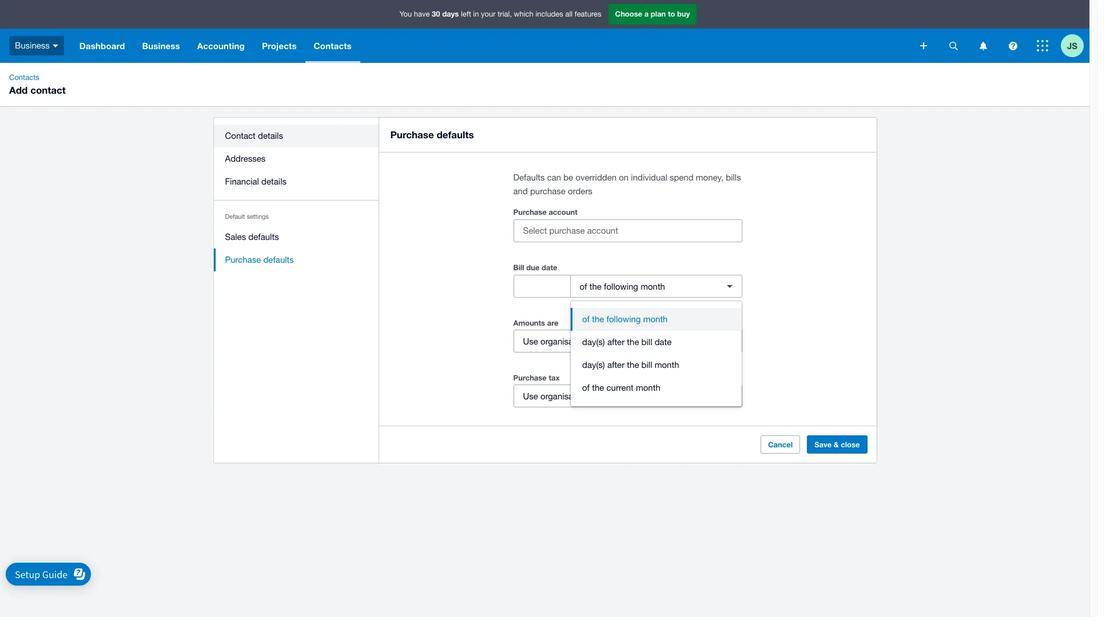 Task type: locate. For each thing, give the bounding box(es) containing it.
month for of the current month button
[[636, 383, 661, 393]]

2 use organisation settings from the top
[[523, 392, 620, 401]]

1 vertical spatial organisation
[[541, 392, 588, 401]]

defaults for purchase defaults "button"
[[263, 255, 294, 265]]

1 after from the top
[[607, 338, 625, 347]]

purchase defaults
[[390, 129, 474, 141], [225, 255, 294, 265]]

0 vertical spatial use organisation settings
[[523, 337, 620, 346]]

2 vertical spatial settings
[[590, 392, 620, 401]]

details inside button
[[261, 177, 287, 186]]

0 horizontal spatial contacts
[[9, 73, 39, 82]]

you have 30 days left in your trial, which includes all features
[[400, 9, 602, 18]]

after
[[607, 338, 625, 347], [607, 360, 625, 370]]

projects
[[262, 41, 297, 51]]

money,
[[696, 173, 724, 182]]

menu
[[214, 118, 379, 279]]

&
[[834, 440, 839, 450]]

use for purchase
[[523, 392, 538, 401]]

purchase
[[390, 129, 434, 141], [513, 208, 547, 217], [225, 255, 261, 265], [513, 374, 547, 383]]

banner
[[0, 0, 1090, 63]]

2 use organisation settings button from the top
[[513, 385, 742, 408]]

of the following month
[[580, 282, 665, 291], [582, 315, 668, 324]]

list box containing of the following month
[[571, 301, 742, 407]]

contacts inside contacts add contact
[[9, 73, 39, 82]]

use organisation settings button up day(s) after the bill month
[[513, 330, 742, 353]]

1 use from the top
[[523, 337, 538, 346]]

contacts
[[314, 41, 352, 51], [9, 73, 39, 82]]

1 vertical spatial use organisation settings
[[523, 392, 620, 401]]

defaults inside button
[[248, 232, 279, 242]]

of for of the current month button
[[582, 383, 590, 393]]

the inside popup button
[[590, 282, 602, 291]]

use down purchase tax at the bottom of page
[[523, 392, 538, 401]]

sales defaults button
[[214, 226, 379, 249]]

sales defaults
[[225, 232, 279, 242]]

dashboard link
[[71, 29, 134, 63]]

contacts right projects
[[314, 41, 352, 51]]

0 vertical spatial defaults
[[437, 129, 474, 141]]

1 vertical spatial defaults
[[248, 232, 279, 242]]

of inside popup button
[[580, 282, 587, 291]]

0 vertical spatial details
[[258, 131, 283, 141]]

following inside button
[[607, 315, 641, 324]]

1 bill from the top
[[642, 338, 652, 347]]

of for of the following month popup button
[[580, 282, 587, 291]]

month up of the following month button
[[641, 282, 665, 291]]

group
[[571, 301, 742, 407]]

business inside business popup button
[[15, 40, 50, 50]]

0 vertical spatial use organisation settings button
[[513, 330, 742, 353]]

month up day(s) after the bill date button
[[643, 315, 668, 324]]

1 vertical spatial bill
[[642, 360, 652, 370]]

of the following month button
[[570, 275, 742, 298]]

contacts inside "dropdown button"
[[314, 41, 352, 51]]

of the following month up of the following month button
[[580, 282, 665, 291]]

default
[[225, 213, 245, 220]]

of the following month inside button
[[582, 315, 668, 324]]

after up the 'current'
[[607, 360, 625, 370]]

0 vertical spatial bill
[[642, 338, 652, 347]]

1 vertical spatial use
[[523, 392, 538, 401]]

due
[[526, 263, 540, 272]]

organisation down tax
[[541, 392, 588, 401]]

be
[[564, 173, 573, 182]]

svg image
[[1037, 40, 1049, 51], [1009, 41, 1017, 50], [920, 42, 927, 49]]

bill down day(s) after the bill date button
[[642, 360, 652, 370]]

details right contact
[[258, 131, 283, 141]]

use down amounts
[[523, 337, 538, 346]]

day(s) up of the current month
[[582, 360, 605, 370]]

details inside button
[[258, 131, 283, 141]]

financial
[[225, 177, 259, 186]]

bill
[[642, 338, 652, 347], [642, 360, 652, 370]]

1 vertical spatial of
[[582, 315, 590, 324]]

you
[[400, 10, 412, 18]]

1 vertical spatial after
[[607, 360, 625, 370]]

month for of the following month popup button
[[641, 282, 665, 291]]

2 organisation from the top
[[541, 392, 588, 401]]

addresses button
[[214, 148, 379, 170]]

details down addresses button
[[261, 177, 287, 186]]

navigation containing dashboard
[[71, 29, 912, 63]]

settings down day(s) after the bill month
[[590, 392, 620, 401]]

1 vertical spatial following
[[607, 315, 641, 324]]

settings for purchase tax
[[590, 392, 620, 401]]

of the following month up day(s) after the bill date
[[582, 315, 668, 324]]

use
[[523, 337, 538, 346], [523, 392, 538, 401]]

1 horizontal spatial business
[[142, 41, 180, 51]]

group containing of the following month
[[571, 301, 742, 407]]

date
[[542, 263, 557, 272], [655, 338, 672, 347]]

1 vertical spatial use organisation settings button
[[513, 385, 742, 408]]

0 vertical spatial following
[[604, 282, 638, 291]]

1 day(s) from the top
[[582, 338, 605, 347]]

bill due date
[[513, 263, 557, 272]]

organisation
[[541, 337, 588, 346], [541, 392, 588, 401]]

contact details button
[[214, 125, 379, 148]]

0 horizontal spatial business
[[15, 40, 50, 50]]

0 vertical spatial contacts
[[314, 41, 352, 51]]

1 vertical spatial of the following month
[[582, 315, 668, 324]]

0 vertical spatial use
[[523, 337, 538, 346]]

business inside business dropdown button
[[142, 41, 180, 51]]

2 horizontal spatial svg image
[[980, 41, 987, 50]]

svg image inside business popup button
[[53, 44, 58, 47]]

after for day(s) after the bill date
[[607, 338, 625, 347]]

1 horizontal spatial contacts
[[314, 41, 352, 51]]

0 vertical spatial organisation
[[541, 337, 588, 346]]

1 organisation from the top
[[541, 337, 588, 346]]

0 horizontal spatial svg image
[[53, 44, 58, 47]]

of
[[580, 282, 587, 291], [582, 315, 590, 324], [582, 383, 590, 393]]

1 horizontal spatial date
[[655, 338, 672, 347]]

financial details
[[225, 177, 287, 186]]

use for amounts
[[523, 337, 538, 346]]

1 vertical spatial day(s)
[[582, 360, 605, 370]]

svg image
[[949, 41, 958, 50], [980, 41, 987, 50], [53, 44, 58, 47]]

orders
[[568, 186, 593, 196]]

cancel
[[768, 440, 793, 450]]

month
[[641, 282, 665, 291], [643, 315, 668, 324], [655, 360, 679, 370], [636, 383, 661, 393]]

2 vertical spatial defaults
[[263, 255, 294, 265]]

after up day(s) after the bill month
[[607, 338, 625, 347]]

list box
[[571, 301, 742, 407]]

1 vertical spatial date
[[655, 338, 672, 347]]

defaults
[[437, 129, 474, 141], [248, 232, 279, 242], [263, 255, 294, 265]]

0 vertical spatial of
[[580, 282, 587, 291]]

organisation down are
[[541, 337, 588, 346]]

a
[[645, 9, 649, 18]]

None number field
[[514, 276, 570, 297]]

2 bill from the top
[[642, 360, 652, 370]]

date inside button
[[655, 338, 672, 347]]

purchase
[[530, 186, 566, 196]]

of the current month button
[[571, 377, 742, 400]]

1 vertical spatial settings
[[590, 337, 620, 346]]

day(s) after the bill month button
[[571, 354, 742, 377]]

defaults inside "button"
[[263, 255, 294, 265]]

contacts up add
[[9, 73, 39, 82]]

save & close button
[[807, 436, 868, 454]]

and
[[513, 186, 528, 196]]

purchase defaults inside "button"
[[225, 255, 294, 265]]

bill down of the following month button
[[642, 338, 652, 347]]

business
[[15, 40, 50, 50], [142, 41, 180, 51]]

organisation for amounts are
[[541, 337, 588, 346]]

1 vertical spatial contacts
[[9, 73, 39, 82]]

1 vertical spatial details
[[261, 177, 287, 186]]

use organisation settings
[[523, 337, 620, 346], [523, 392, 620, 401]]

use organisation settings for are
[[523, 337, 620, 346]]

use organisation settings down tax
[[523, 392, 620, 401]]

banner containing js
[[0, 0, 1090, 63]]

1 use organisation settings from the top
[[523, 337, 620, 346]]

the
[[590, 282, 602, 291], [592, 315, 604, 324], [627, 338, 639, 347], [627, 360, 639, 370], [592, 383, 604, 393]]

1 horizontal spatial svg image
[[1009, 41, 1017, 50]]

0 vertical spatial day(s)
[[582, 338, 605, 347]]

have
[[414, 10, 430, 18]]

2 use from the top
[[523, 392, 538, 401]]

of the following month inside popup button
[[580, 282, 665, 291]]

contact details
[[225, 131, 283, 141]]

settings up day(s) after the bill month
[[590, 337, 620, 346]]

day(s)
[[582, 338, 605, 347], [582, 360, 605, 370]]

following for of the following month button
[[607, 315, 641, 324]]

2 after from the top
[[607, 360, 625, 370]]

cancel button
[[761, 436, 800, 454]]

2 vertical spatial of
[[582, 383, 590, 393]]

bill
[[513, 263, 524, 272]]

month down day(s) after the bill date button
[[655, 360, 679, 370]]

spend
[[670, 173, 694, 182]]

can
[[547, 173, 561, 182]]

0 horizontal spatial purchase defaults
[[225, 255, 294, 265]]

of the following month button
[[571, 308, 742, 331]]

contacts link
[[5, 72, 44, 84]]

day(s) for day(s) after the bill month
[[582, 360, 605, 370]]

date right due
[[542, 263, 557, 272]]

month inside popup button
[[641, 282, 665, 291]]

days
[[442, 9, 459, 18]]

navigation
[[71, 29, 912, 63]]

to
[[668, 9, 675, 18]]

date down of the following month button
[[655, 338, 672, 347]]

day(s) inside day(s) after the bill date button
[[582, 338, 605, 347]]

bill for month
[[642, 360, 652, 370]]

day(s) inside day(s) after the bill month button
[[582, 360, 605, 370]]

0 vertical spatial purchase defaults
[[390, 129, 474, 141]]

all
[[565, 10, 573, 18]]

use organisation settings down are
[[523, 337, 620, 346]]

close
[[841, 440, 860, 450]]

2 day(s) from the top
[[582, 360, 605, 370]]

1 use organisation settings button from the top
[[513, 330, 742, 353]]

1 horizontal spatial purchase defaults
[[390, 129, 474, 141]]

settings up sales defaults
[[247, 213, 269, 220]]

0 vertical spatial after
[[607, 338, 625, 347]]

0 vertical spatial of the following month
[[580, 282, 665, 291]]

following up of the following month button
[[604, 282, 638, 291]]

bill for date
[[642, 338, 652, 347]]

month down day(s) after the bill month button
[[636, 383, 661, 393]]

defaults for sales defaults button
[[248, 232, 279, 242]]

1 vertical spatial purchase defaults
[[225, 255, 294, 265]]

details
[[258, 131, 283, 141], [261, 177, 287, 186]]

1 horizontal spatial svg image
[[949, 41, 958, 50]]

day(s) up day(s) after the bill month
[[582, 338, 605, 347]]

following
[[604, 282, 638, 291], [607, 315, 641, 324]]

following inside popup button
[[604, 282, 638, 291]]

use organisation settings button down day(s) after the bill month
[[513, 385, 742, 408]]

following up day(s) after the bill date
[[607, 315, 641, 324]]

settings
[[247, 213, 269, 220], [590, 337, 620, 346], [590, 392, 620, 401]]

amounts
[[513, 319, 545, 328]]

business button
[[134, 29, 189, 63]]

0 vertical spatial date
[[542, 263, 557, 272]]

navigation inside banner
[[71, 29, 912, 63]]



Task type: vqa. For each thing, say whether or not it's contained in the screenshot.
topmost Export
no



Task type: describe. For each thing, give the bounding box(es) containing it.
overridden
[[576, 173, 617, 182]]

of for of the following month button
[[582, 315, 590, 324]]

settings for amounts are
[[590, 337, 620, 346]]

js
[[1067, 40, 1078, 51]]

contacts button
[[305, 29, 360, 63]]

use organisation settings button for amounts are
[[513, 330, 742, 353]]

account
[[549, 208, 578, 217]]

left
[[461, 10, 471, 18]]

plan
[[651, 9, 666, 18]]

menu containing contact details
[[214, 118, 379, 279]]

current
[[607, 383, 634, 393]]

js button
[[1061, 29, 1090, 63]]

purchase inside "button"
[[225, 255, 261, 265]]

projects button
[[253, 29, 305, 63]]

day(s) after the bill date
[[582, 338, 672, 347]]

month for of the following month button
[[643, 315, 668, 324]]

details for contact details
[[258, 131, 283, 141]]

0 horizontal spatial svg image
[[920, 42, 927, 49]]

organisation for purchase tax
[[541, 392, 588, 401]]

of the following month for of the following month button
[[582, 315, 668, 324]]

the for of the following month popup button
[[590, 282, 602, 291]]

day(s) after the bill date button
[[571, 331, 742, 354]]

features
[[575, 10, 602, 18]]

defaults
[[513, 173, 545, 182]]

on
[[619, 173, 629, 182]]

30
[[432, 9, 440, 18]]

tax
[[549, 374, 560, 383]]

the for of the current month button
[[592, 383, 604, 393]]

choose a plan to buy
[[615, 9, 690, 18]]

purchase account
[[513, 208, 578, 217]]

save & close
[[815, 440, 860, 450]]

purchase tax
[[513, 374, 560, 383]]

bill due date group
[[513, 275, 742, 298]]

contacts add contact
[[9, 73, 66, 96]]

use organisation settings for tax
[[523, 392, 620, 401]]

amounts are
[[513, 319, 559, 328]]

the for of the following month button
[[592, 315, 604, 324]]

accounting
[[197, 41, 245, 51]]

in
[[473, 10, 479, 18]]

which
[[514, 10, 534, 18]]

individual
[[631, 173, 667, 182]]

of the following month for of the following month popup button
[[580, 282, 665, 291]]

use organisation settings button for purchase tax
[[513, 385, 742, 408]]

of the current month
[[582, 383, 661, 393]]

day(s) after the bill month
[[582, 360, 679, 370]]

Purchase account field
[[514, 220, 742, 242]]

0 horizontal spatial date
[[542, 263, 557, 272]]

addresses
[[225, 154, 266, 164]]

details for financial details
[[261, 177, 287, 186]]

2 horizontal spatial svg image
[[1037, 40, 1049, 51]]

following for of the following month popup button
[[604, 282, 638, 291]]

purchase defaults button
[[214, 249, 379, 272]]

day(s) for day(s) after the bill date
[[582, 338, 605, 347]]

none number field inside bill due date group
[[514, 276, 570, 297]]

choose
[[615, 9, 643, 18]]

contacts for contacts
[[314, 41, 352, 51]]

default settings
[[225, 213, 269, 220]]

sales
[[225, 232, 246, 242]]

accounting button
[[189, 29, 253, 63]]

add
[[9, 84, 28, 96]]

save
[[815, 440, 832, 450]]

0 vertical spatial settings
[[247, 213, 269, 220]]

your
[[481, 10, 496, 18]]

financial details button
[[214, 170, 379, 193]]

defaults can be overridden on individual spend money, bills and purchase orders
[[513, 173, 741, 196]]

trial,
[[498, 10, 512, 18]]

contacts for contacts add contact
[[9, 73, 39, 82]]

buy
[[677, 9, 690, 18]]

contact
[[30, 84, 66, 96]]

after for day(s) after the bill month
[[607, 360, 625, 370]]

business button
[[0, 29, 71, 63]]

dashboard
[[79, 41, 125, 51]]

bills
[[726, 173, 741, 182]]

includes
[[536, 10, 563, 18]]

are
[[547, 319, 559, 328]]

contact
[[225, 131, 256, 141]]



